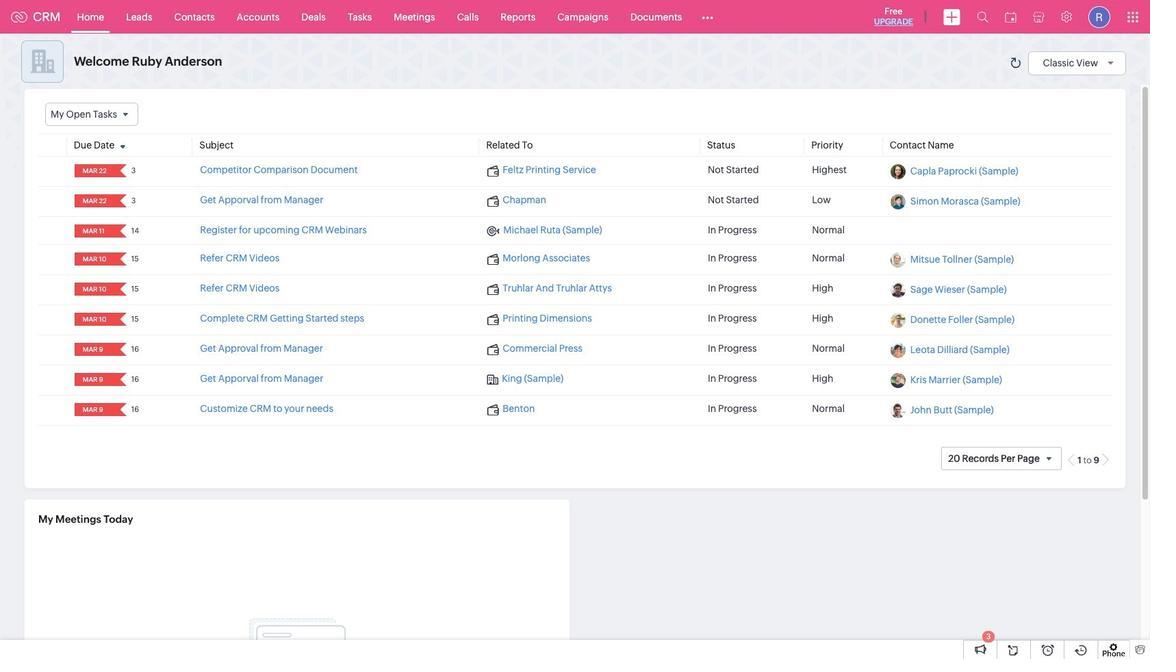 Task type: locate. For each thing, give the bounding box(es) containing it.
calendar image
[[1005, 11, 1017, 22]]

create menu element
[[935, 0, 969, 33]]

create menu image
[[944, 9, 961, 25]]

profile element
[[1081, 0, 1119, 33]]

None field
[[45, 103, 138, 126], [79, 164, 111, 177], [79, 195, 111, 208], [79, 225, 111, 238], [79, 253, 111, 266], [79, 283, 111, 296], [79, 313, 111, 326], [79, 343, 111, 356], [79, 373, 111, 386], [79, 403, 111, 416], [45, 103, 138, 126], [79, 164, 111, 177], [79, 195, 111, 208], [79, 225, 111, 238], [79, 253, 111, 266], [79, 283, 111, 296], [79, 313, 111, 326], [79, 343, 111, 356], [79, 373, 111, 386], [79, 403, 111, 416]]

profile image
[[1089, 6, 1111, 28]]



Task type: vqa. For each thing, say whether or not it's contained in the screenshot.
Nov 20, 2023
no



Task type: describe. For each thing, give the bounding box(es) containing it.
search element
[[969, 0, 997, 34]]

Other Modules field
[[693, 6, 723, 28]]

logo image
[[11, 11, 27, 22]]

search image
[[977, 11, 989, 23]]



